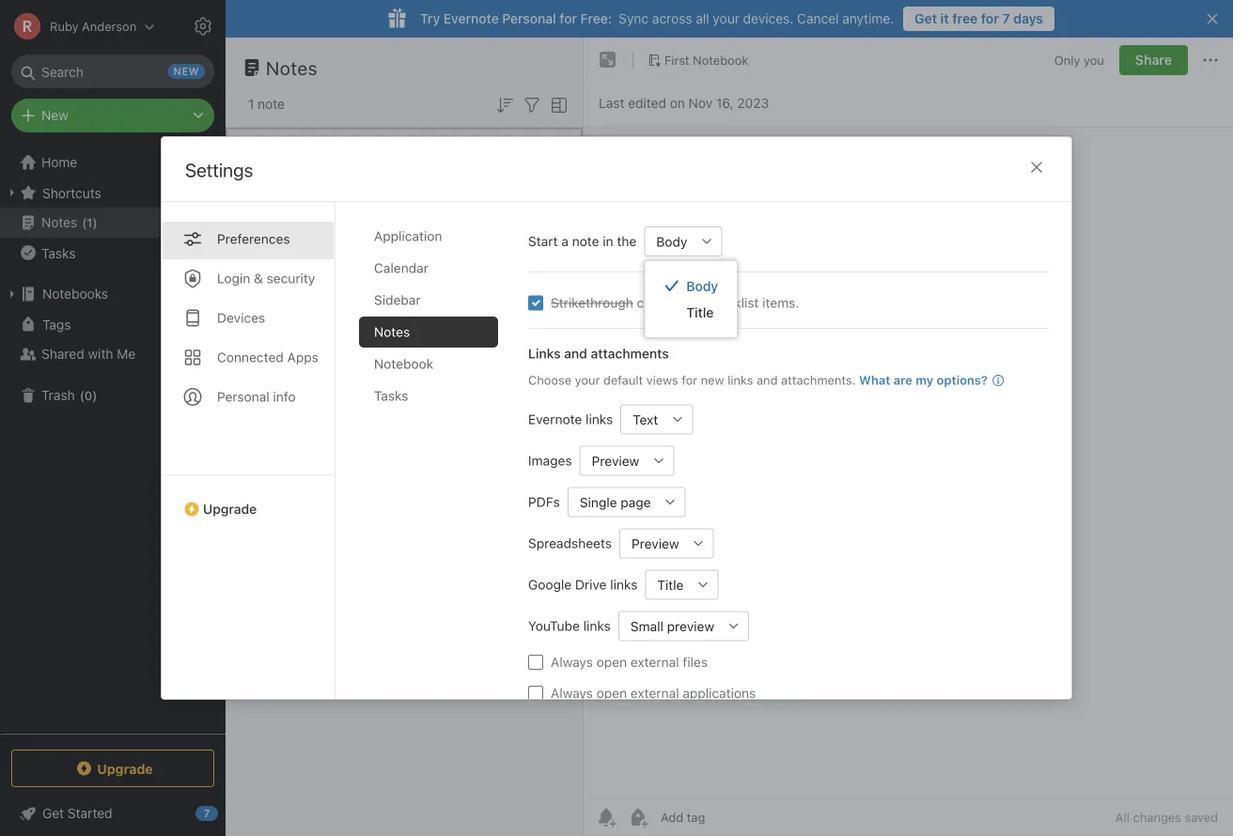 Task type: describe. For each thing, give the bounding box(es) containing it.
attachments.
[[781, 373, 856, 387]]

all
[[1115, 811, 1130, 825]]

title inside button
[[657, 577, 684, 593]]

me
[[117, 346, 136, 362]]

always open external applications
[[551, 686, 756, 701]]

0
[[84, 388, 92, 402]]

with
[[88, 346, 113, 362]]

it
[[940, 11, 949, 26]]

are
[[894, 373, 912, 387]]

security
[[267, 271, 315, 286]]

shared with me
[[41, 346, 136, 362]]

title link
[[645, 299, 737, 326]]

all changes saved
[[1115, 811, 1218, 825]]

start a note in the
[[528, 234, 637, 249]]

login & security
[[217, 271, 315, 286]]

Always open external files checkbox
[[528, 655, 543, 670]]

get it free for 7 days button
[[903, 7, 1055, 31]]

only you
[[1054, 53, 1104, 67]]

devices.
[[743, 11, 794, 26]]

small
[[630, 619, 663, 634]]

external for files
[[630, 655, 679, 670]]

get it free for 7 days
[[915, 11, 1043, 26]]

note list element
[[226, 38, 584, 836]]

links
[[528, 346, 561, 361]]

body inside dropdown list menu
[[686, 278, 718, 294]]

body inside button
[[656, 234, 687, 249]]

tasks inside tab
[[374, 388, 408, 404]]

small preview
[[630, 619, 714, 634]]

notebooks link
[[0, 279, 225, 309]]

application
[[374, 228, 442, 244]]

2023
[[737, 95, 769, 111]]

google drive links
[[528, 577, 638, 593]]

0 horizontal spatial note
[[258, 96, 285, 112]]

Select422 checkbox
[[528, 296, 543, 311]]

calendar
[[374, 260, 428, 276]]

grocery list milk eggs sugar cheese
[[250, 145, 397, 180]]

Choose default view option for Images field
[[580, 446, 674, 476]]

first notebook button
[[641, 47, 755, 73]]

add a reminder image
[[595, 806, 617, 829]]

links and attachments
[[528, 346, 669, 361]]

Choose default view option for Evernote links field
[[620, 405, 693, 435]]

what are my options?
[[859, 373, 988, 387]]

16,
[[716, 95, 734, 111]]

completed
[[637, 295, 701, 311]]

1 horizontal spatial evernote
[[528, 412, 582, 427]]

apps
[[287, 350, 318, 365]]

first
[[664, 53, 689, 67]]

preview for images
[[592, 453, 639, 469]]

small preview button
[[618, 611, 719, 641]]

last edited on nov 16, 2023
[[599, 95, 769, 111]]

free:
[[581, 11, 612, 26]]

shortcuts button
[[0, 178, 225, 208]]

info
[[273, 389, 296, 405]]

note window element
[[584, 38, 1233, 836]]

0 horizontal spatial evernote
[[443, 11, 499, 26]]

checklist
[[705, 295, 759, 311]]

notes inside note list element
[[266, 56, 318, 78]]

pdfs
[[528, 494, 560, 510]]

for for free:
[[560, 11, 577, 26]]

saved
[[1185, 811, 1218, 825]]

always for always open external applications
[[551, 686, 593, 701]]

home
[[41, 155, 77, 170]]

tab list for application
[[162, 202, 336, 699]]

Choose default view option for YouTube links field
[[618, 611, 749, 641]]

notes inside tab
[[374, 324, 410, 340]]

minutes
[[282, 204, 324, 218]]

preview button for images
[[580, 446, 644, 476]]

in
[[603, 234, 613, 249]]

shortcuts
[[42, 185, 101, 200]]

cheese
[[351, 165, 397, 180]]

changes
[[1133, 811, 1181, 825]]

login
[[217, 271, 250, 286]]

Choose default view option for PDFs field
[[567, 487, 686, 517]]

open for always open external files
[[596, 655, 627, 670]]

close image
[[1025, 156, 1048, 179]]

list
[[303, 145, 326, 161]]

tasks inside button
[[41, 245, 76, 261]]

calendar tab
[[359, 253, 498, 284]]

1 horizontal spatial personal
[[502, 11, 556, 26]]

1 note
[[248, 96, 285, 112]]

&
[[254, 271, 263, 286]]

Search text field
[[24, 55, 201, 88]]

across
[[652, 11, 692, 26]]

devices
[[217, 310, 265, 326]]

tags button
[[0, 309, 225, 339]]

open for always open external applications
[[596, 686, 627, 701]]

ago
[[327, 204, 347, 218]]

text
[[633, 412, 658, 427]]

1 inside note list element
[[248, 96, 254, 112]]

sugar
[[312, 165, 348, 180]]

you
[[1084, 53, 1104, 67]]

Always open external applications checkbox
[[528, 686, 543, 701]]

last
[[599, 95, 624, 111]]

expand note image
[[597, 49, 619, 71]]

nov
[[689, 95, 713, 111]]

single page
[[580, 495, 651, 510]]

notes inside tree
[[41, 215, 77, 230]]

links right new
[[728, 373, 753, 387]]

for for 7
[[981, 11, 999, 26]]

only
[[1054, 53, 1080, 67]]

home link
[[0, 148, 226, 178]]

try evernote personal for free: sync across all your devices. cancel anytime.
[[420, 11, 894, 26]]

options?
[[937, 373, 988, 387]]

trash
[[41, 388, 75, 403]]

notebook tab
[[359, 349, 498, 380]]

title button
[[645, 570, 688, 600]]

shared
[[41, 346, 84, 362]]

sidebar
[[374, 292, 421, 308]]

notes ( 1 )
[[41, 215, 97, 230]]

preview
[[667, 619, 714, 634]]

tasks button
[[0, 238, 225, 268]]

days
[[1013, 11, 1043, 26]]

Choose default view option for Spreadsheets field
[[619, 529, 714, 559]]

( for trash
[[80, 388, 84, 402]]

Note Editor text field
[[584, 128, 1233, 798]]

free
[[952, 11, 978, 26]]



Task type: vqa. For each thing, say whether or not it's contained in the screenshot.
Account field
no



Task type: locate. For each thing, give the bounding box(es) containing it.
external down the always open external files
[[630, 686, 679, 701]]

0 vertical spatial a
[[250, 204, 256, 218]]

on
[[670, 95, 685, 111]]

open
[[596, 655, 627, 670], [596, 686, 627, 701]]

0 horizontal spatial title
[[657, 577, 684, 593]]

body button
[[644, 227, 692, 257]]

None search field
[[24, 55, 201, 88]]

2 vertical spatial notes
[[374, 324, 410, 340]]

1 vertical spatial evernote
[[528, 412, 582, 427]]

1 vertical spatial (
[[80, 388, 84, 402]]

links
[[728, 373, 753, 387], [586, 412, 613, 427], [610, 577, 638, 593], [583, 618, 611, 634]]

default
[[603, 373, 643, 387]]

2 horizontal spatial notes
[[374, 324, 410, 340]]

1 vertical spatial always
[[551, 686, 593, 701]]

always for always open external files
[[551, 655, 593, 670]]

a right start
[[561, 234, 569, 249]]

1 up grocery
[[248, 96, 254, 112]]

1 vertical spatial notes
[[41, 215, 77, 230]]

( for notes
[[82, 215, 87, 230]]

1
[[248, 96, 254, 112], [87, 215, 93, 230]]

your right all
[[713, 11, 740, 26]]

1 horizontal spatial notebook
[[693, 53, 748, 67]]

2 open from the top
[[596, 686, 627, 701]]

tree containing home
[[0, 148, 226, 733]]

links right drive
[[610, 577, 638, 593]]

preview inside field
[[632, 536, 679, 551]]

0 vertical spatial and
[[564, 346, 587, 361]]

spreadsheets
[[528, 536, 612, 551]]

) inside trash ( 0 )
[[92, 388, 97, 402]]

1 horizontal spatial note
[[572, 234, 599, 249]]

text button
[[620, 405, 663, 435]]

sidebar tab
[[359, 285, 498, 316]]

note left in
[[572, 234, 599, 249]]

notes up 1 note
[[266, 56, 318, 78]]

1 vertical spatial your
[[575, 373, 600, 387]]

1 inside notes ( 1 )
[[87, 215, 93, 230]]

attachments
[[591, 346, 669, 361]]

1 horizontal spatial for
[[682, 373, 697, 387]]

notebook up 16,
[[693, 53, 748, 67]]

) inside notes ( 1 )
[[93, 215, 97, 230]]

always right always open external applications option
[[551, 686, 593, 701]]

links left text button in the right of the page
[[586, 412, 613, 427]]

notebook inside button
[[693, 53, 748, 67]]

get
[[915, 11, 937, 26]]

7
[[1002, 11, 1010, 26]]

few
[[259, 204, 278, 218]]

preview up the title button
[[632, 536, 679, 551]]

tasks
[[41, 245, 76, 261], [374, 388, 408, 404]]

1 external from the top
[[630, 655, 679, 670]]

evernote down the choose
[[528, 412, 582, 427]]

milk
[[250, 165, 275, 180]]

for left 7
[[981, 11, 999, 26]]

preview button
[[580, 446, 644, 476], [619, 529, 684, 559]]

notebook down the notes tab
[[374, 356, 433, 372]]

upgrade button
[[162, 475, 335, 524], [11, 750, 214, 788]]

0 horizontal spatial tasks
[[41, 245, 76, 261]]

0 vertical spatial body
[[656, 234, 687, 249]]

0 horizontal spatial upgrade
[[97, 761, 153, 777]]

and right links
[[564, 346, 587, 361]]

title inside dropdown list menu
[[686, 305, 714, 320]]

tree
[[0, 148, 226, 733]]

1 down shortcuts
[[87, 215, 93, 230]]

open down the always open external files
[[596, 686, 627, 701]]

always open external files
[[551, 655, 708, 670]]

applications
[[683, 686, 756, 701]]

tags
[[42, 316, 71, 332]]

shared with me link
[[0, 339, 225, 369]]

notebook inside 'tab'
[[374, 356, 433, 372]]

0 vertical spatial preview
[[592, 453, 639, 469]]

open up always open external applications at bottom
[[596, 655, 627, 670]]

1 vertical spatial 1
[[87, 215, 93, 230]]

choose
[[528, 373, 572, 387]]

0 horizontal spatial tab list
[[162, 202, 336, 699]]

notes down "sidebar"
[[374, 324, 410, 340]]

0 horizontal spatial notes
[[41, 215, 77, 230]]

1 horizontal spatial upgrade
[[203, 501, 257, 517]]

personal info
[[217, 389, 296, 405]]

2 horizontal spatial for
[[981, 11, 999, 26]]

0 vertical spatial note
[[258, 96, 285, 112]]

a left few
[[250, 204, 256, 218]]

first notebook
[[664, 53, 748, 67]]

title
[[686, 305, 714, 320], [657, 577, 684, 593]]

images
[[528, 453, 572, 469]]

0 vertical spatial preview button
[[580, 446, 644, 476]]

0 vertical spatial always
[[551, 655, 593, 670]]

links down drive
[[583, 618, 611, 634]]

) right trash
[[92, 388, 97, 402]]

title down "body" link
[[686, 305, 714, 320]]

2 external from the top
[[630, 686, 679, 701]]

0 vertical spatial your
[[713, 11, 740, 26]]

youtube links
[[528, 618, 611, 634]]

) for notes
[[93, 215, 97, 230]]

the
[[617, 234, 637, 249]]

1 vertical spatial preview button
[[619, 529, 684, 559]]

1 horizontal spatial 1
[[248, 96, 254, 112]]

new
[[41, 108, 68, 123]]

1 vertical spatial upgrade
[[97, 761, 153, 777]]

application tab
[[359, 221, 498, 252]]

0 horizontal spatial personal
[[217, 389, 269, 405]]

eggs
[[278, 165, 308, 180]]

preview button for spreadsheets
[[619, 529, 684, 559]]

1 horizontal spatial a
[[561, 234, 569, 249]]

evernote
[[443, 11, 499, 26], [528, 412, 582, 427]]

tasks down notebook 'tab'
[[374, 388, 408, 404]]

1 vertical spatial tasks
[[374, 388, 408, 404]]

share
[[1135, 52, 1172, 68]]

notes tab
[[359, 317, 498, 348]]

choose your default views for new links and attachments.
[[528, 373, 856, 387]]

for inside button
[[981, 11, 999, 26]]

drive
[[575, 577, 607, 593]]

your
[[713, 11, 740, 26], [575, 373, 600, 387]]

1 vertical spatial body
[[686, 278, 718, 294]]

2 ) from the top
[[92, 388, 97, 402]]

0 vertical spatial external
[[630, 655, 679, 670]]

1 horizontal spatial and
[[757, 373, 778, 387]]

external for applications
[[630, 686, 679, 701]]

1 vertical spatial note
[[572, 234, 599, 249]]

1 vertical spatial upgrade button
[[11, 750, 214, 788]]

start
[[528, 234, 558, 249]]

2 always from the top
[[551, 686, 593, 701]]

0 vertical spatial upgrade button
[[162, 475, 335, 524]]

page
[[621, 495, 651, 510]]

connected apps
[[217, 350, 318, 365]]

0 horizontal spatial notebook
[[374, 356, 433, 372]]

edited
[[628, 95, 666, 111]]

Start a new note in the body or title. field
[[644, 227, 722, 257]]

personal left free:
[[502, 11, 556, 26]]

1 always from the top
[[551, 655, 593, 670]]

0 vertical spatial personal
[[502, 11, 556, 26]]

note up grocery
[[258, 96, 285, 112]]

1 horizontal spatial tab list
[[359, 221, 513, 699]]

1 vertical spatial preview
[[632, 536, 679, 551]]

tab list for start a note in the
[[359, 221, 513, 699]]

title up small preview button
[[657, 577, 684, 593]]

) for trash
[[92, 388, 97, 402]]

1 open from the top
[[596, 655, 627, 670]]

0 vertical spatial tasks
[[41, 245, 76, 261]]

for left free:
[[560, 11, 577, 26]]

0 vertical spatial open
[[596, 655, 627, 670]]

new button
[[11, 99, 214, 133]]

notes down shortcuts
[[41, 215, 77, 230]]

expand notebooks image
[[5, 287, 20, 302]]

preview button up the title button
[[619, 529, 684, 559]]

0 horizontal spatial 1
[[87, 215, 93, 230]]

0 vertical spatial (
[[82, 215, 87, 230]]

settings image
[[192, 15, 214, 38]]

body up title link
[[686, 278, 718, 294]]

your down links and attachments
[[575, 373, 600, 387]]

0 vertical spatial notebook
[[693, 53, 748, 67]]

trash ( 0 )
[[41, 388, 97, 403]]

personal down the connected
[[217, 389, 269, 405]]

Choose default view option for Google Drive links field
[[645, 570, 718, 600]]

always right always open external files option
[[551, 655, 593, 670]]

1 vertical spatial )
[[92, 388, 97, 402]]

( inside notes ( 1 )
[[82, 215, 87, 230]]

preview for spreadsheets
[[632, 536, 679, 551]]

single
[[580, 495, 617, 510]]

evernote right "try"
[[443, 11, 499, 26]]

0 horizontal spatial your
[[575, 373, 600, 387]]

what
[[859, 373, 890, 387]]

( down shortcuts
[[82, 215, 87, 230]]

) down shortcuts button
[[93, 215, 97, 230]]

external up always open external applications at bottom
[[630, 655, 679, 670]]

preview button up single page button
[[580, 446, 644, 476]]

( right trash
[[80, 388, 84, 402]]

1 ) from the top
[[93, 215, 97, 230]]

settings
[[185, 159, 253, 181]]

1 horizontal spatial your
[[713, 11, 740, 26]]

notebook
[[693, 53, 748, 67], [374, 356, 433, 372]]

preferences
[[217, 231, 290, 247]]

1 horizontal spatial tasks
[[374, 388, 408, 404]]

preview up single page
[[592, 453, 639, 469]]

try
[[420, 11, 440, 26]]

upgrade button inside tab list
[[162, 475, 335, 524]]

connected
[[217, 350, 284, 365]]

0 horizontal spatial for
[[560, 11, 577, 26]]

add tag image
[[627, 806, 649, 829]]

personal inside tab list
[[217, 389, 269, 405]]

tab list
[[162, 202, 336, 699], [359, 221, 513, 699]]

1 vertical spatial external
[[630, 686, 679, 701]]

0 vertical spatial evernote
[[443, 11, 499, 26]]

for left new
[[682, 373, 697, 387]]

( inside trash ( 0 )
[[80, 388, 84, 402]]

0 vertical spatial )
[[93, 215, 97, 230]]

items.
[[762, 295, 799, 311]]

body link
[[645, 273, 737, 299]]

0 vertical spatial notes
[[266, 56, 318, 78]]

body right the
[[656, 234, 687, 249]]

and left the attachments. on the right of the page
[[757, 373, 778, 387]]

0 vertical spatial title
[[686, 305, 714, 320]]

dropdown list menu
[[645, 273, 737, 326]]

for
[[560, 11, 577, 26], [981, 11, 999, 26], [682, 373, 697, 387]]

1 vertical spatial a
[[561, 234, 569, 249]]

a
[[250, 204, 256, 218], [561, 234, 569, 249]]

1 horizontal spatial notes
[[266, 56, 318, 78]]

strikethrough
[[551, 295, 633, 311]]

0 vertical spatial 1
[[248, 96, 254, 112]]

1 horizontal spatial title
[[686, 305, 714, 320]]

1 vertical spatial and
[[757, 373, 778, 387]]

1 vertical spatial open
[[596, 686, 627, 701]]

cancel
[[797, 11, 839, 26]]

google
[[528, 577, 572, 593]]

tab list containing preferences
[[162, 202, 336, 699]]

1 vertical spatial title
[[657, 577, 684, 593]]

0 horizontal spatial and
[[564, 346, 587, 361]]

all
[[696, 11, 709, 26]]

tab list containing application
[[359, 221, 513, 699]]

a inside note list element
[[250, 204, 256, 218]]

tasks down notes ( 1 )
[[41, 245, 76, 261]]

preview inside choose default view option for images field
[[592, 453, 639, 469]]

tasks tab
[[359, 381, 498, 412]]

new
[[701, 373, 724, 387]]

1 vertical spatial personal
[[217, 389, 269, 405]]

)
[[93, 215, 97, 230], [92, 388, 97, 402]]

personal
[[502, 11, 556, 26], [217, 389, 269, 405]]

strikethrough completed checklist items.
[[551, 295, 799, 311]]

0 vertical spatial upgrade
[[203, 501, 257, 517]]

grocery
[[250, 145, 300, 161]]

sync
[[619, 11, 649, 26]]

my
[[916, 373, 933, 387]]

notes
[[266, 56, 318, 78], [41, 215, 77, 230], [374, 324, 410, 340]]

1 vertical spatial notebook
[[374, 356, 433, 372]]

a few minutes ago
[[250, 204, 347, 218]]

0 horizontal spatial a
[[250, 204, 256, 218]]



